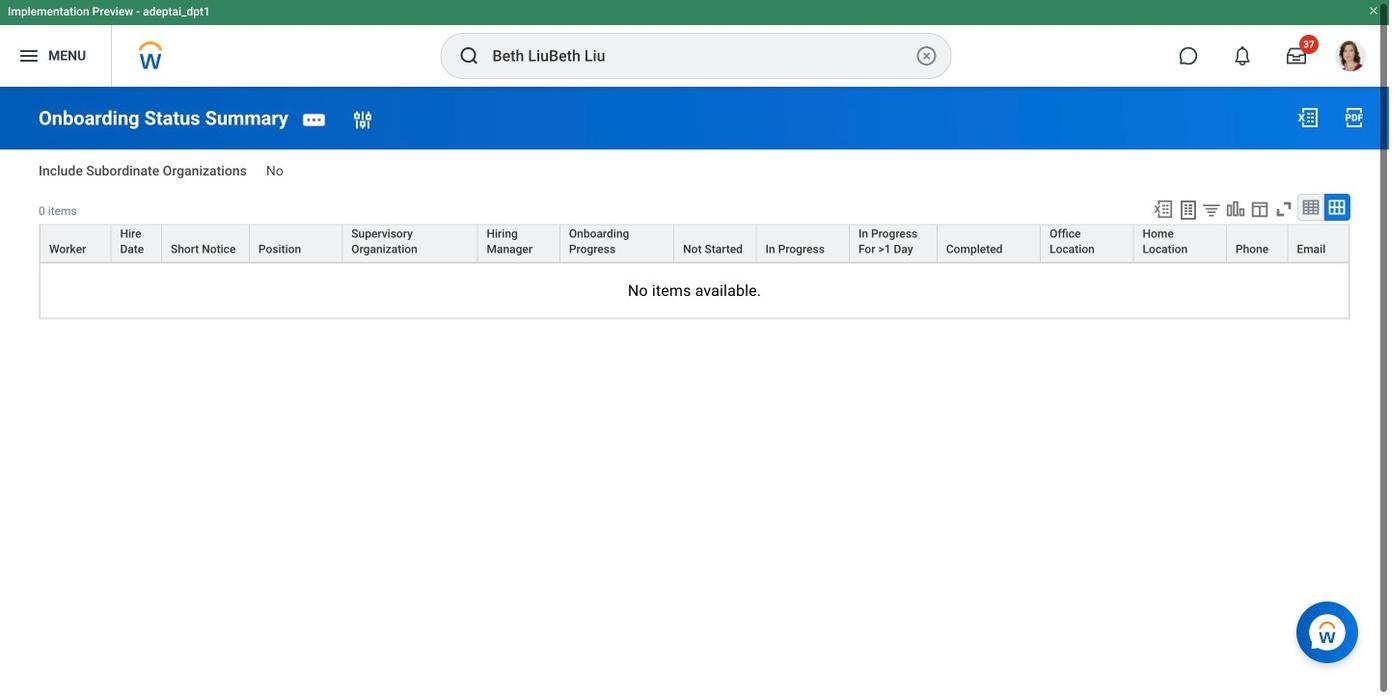 Task type: vqa. For each thing, say whether or not it's contained in the screenshot.
the close environment banner image
yes



Task type: describe. For each thing, give the bounding box(es) containing it.
notifications large image
[[1233, 46, 1252, 66]]

justify image
[[17, 44, 41, 68]]

click to view/edit grid preferences image
[[1249, 199, 1271, 220]]

x circle image
[[915, 44, 938, 68]]

view printable version (pdf) image
[[1343, 106, 1366, 129]]

change selection image
[[351, 109, 374, 132]]

Search Workday  search field
[[492, 35, 911, 77]]



Task type: locate. For each thing, give the bounding box(es) containing it.
export to excel image
[[1297, 106, 1320, 129]]

toolbar
[[1144, 194, 1351, 224]]

workday assistant region
[[1297, 594, 1366, 664]]

inbox large image
[[1287, 46, 1306, 66]]

table image
[[1301, 198, 1321, 217]]

row
[[40, 224, 1350, 263]]

search image
[[458, 44, 481, 68]]

main content
[[0, 87, 1389, 337]]

expand table image
[[1327, 198, 1347, 217]]

profile logan mcneil image
[[1335, 41, 1366, 75]]

close environment banner image
[[1368, 5, 1380, 16]]

onboarding status summary - expand/collapse chart image
[[1225, 199, 1246, 220]]

export to worksheets image
[[1177, 199, 1200, 222]]

export to excel image
[[1153, 199, 1174, 220]]

select to filter grid data image
[[1201, 200, 1222, 220]]

fullscreen image
[[1273, 199, 1295, 220]]

banner
[[0, 0, 1389, 87]]



